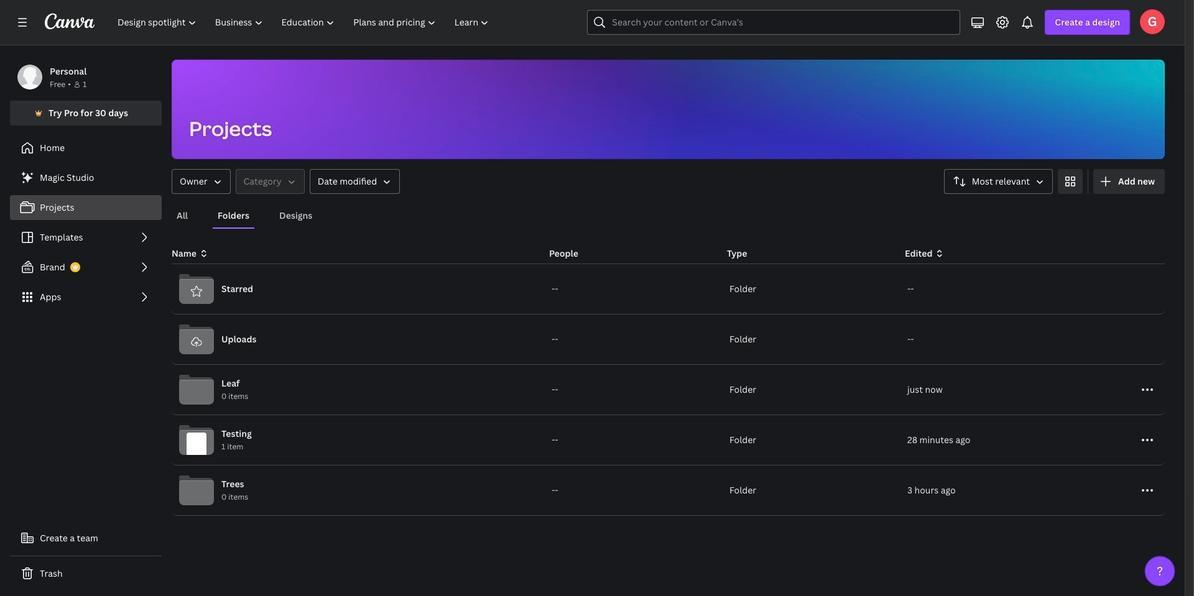 Task type: vqa. For each thing, say whether or not it's contained in the screenshot.
logos link
no



Task type: describe. For each thing, give the bounding box(es) containing it.
Sort by button
[[944, 169, 1053, 194]]

Owner button
[[172, 169, 230, 194]]



Task type: locate. For each thing, give the bounding box(es) containing it.
genericname382024 image
[[1140, 9, 1165, 34]]

None search field
[[587, 10, 960, 35]]

Date modified button
[[310, 169, 400, 194]]

Category button
[[235, 169, 305, 194]]

list
[[10, 165, 162, 310]]

genericname382024 image
[[1140, 9, 1165, 34]]

top level navigation element
[[109, 10, 500, 35]]

Search search field
[[612, 11, 936, 34]]



